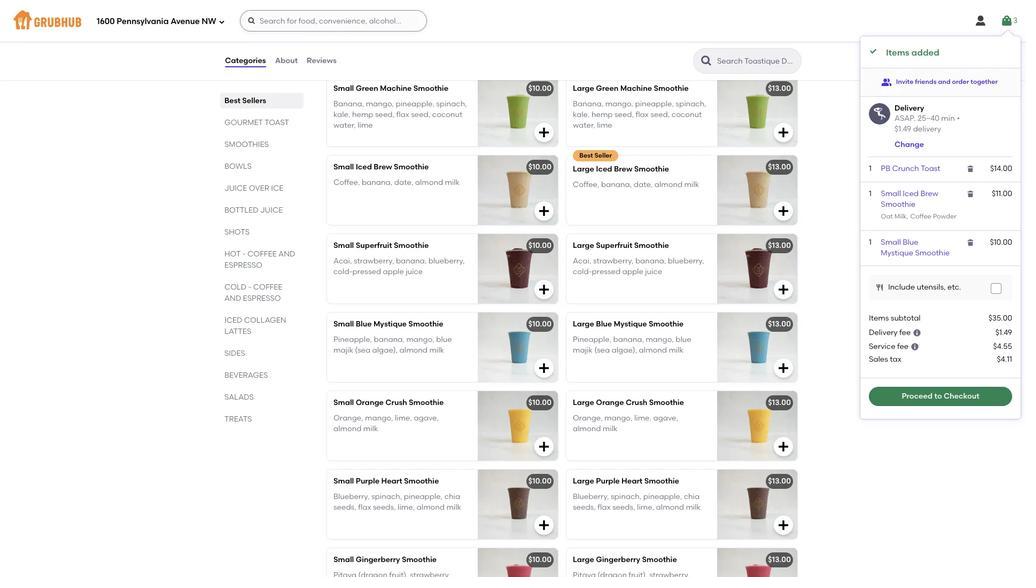 Task type: vqa. For each thing, say whether or not it's contained in the screenshot.


Task type: locate. For each thing, give the bounding box(es) containing it.
0 horizontal spatial small iced brew smoothie
[[334, 163, 429, 172]]

1 horizontal spatial $1.49
[[996, 328, 1013, 337]]

5 $13.00 from the top
[[769, 399, 792, 408]]

1 lime from the left
[[358, 121, 373, 130]]

smoothies inside tab
[[225, 140, 269, 149]]

0 horizontal spatial orange, mango, lime, agave, almond milk
[[334, 414, 439, 434]]

1 horizontal spatial blueberry,
[[573, 492, 610, 501]]

1 strawberry, from the left
[[354, 257, 394, 266]]

sales tax
[[870, 355, 902, 364]]

salads tab
[[225, 392, 300, 403]]

2 kale, from the left
[[573, 110, 590, 119]]

mystique inside the small blue mystique smoothie
[[882, 249, 914, 258]]

2 gingerberry from the left
[[596, 556, 641, 565]]

lime, down the small orange crush smoothie
[[395, 414, 412, 423]]

juice down bowls on the top left of the page
[[225, 184, 247, 193]]

0 horizontal spatial algae),
[[373, 346, 398, 355]]

1 orange from the left
[[356, 399, 384, 408]]

2 purple from the left
[[596, 477, 620, 486]]

blueberry, spinach, pineapple, chia seeds, flax seeds, lime, almond milk for large purple heart smoothie
[[573, 492, 701, 512]]

lime,
[[395, 414, 412, 423], [635, 414, 652, 423], [398, 503, 415, 512], [638, 503, 655, 512]]

3 $13.00 from the top
[[769, 241, 792, 250]]

coconut
[[433, 110, 463, 119], [672, 110, 702, 119]]

6 $13.00 from the top
[[769, 477, 792, 486]]

0 horizontal spatial best
[[225, 96, 241, 105]]

small for pineapple, banana, mango, blue majik (sea algae), almond milk
[[334, 320, 354, 329]]

coffee down shots tab
[[248, 250, 277, 259]]

0 horizontal spatial machine
[[380, 84, 412, 93]]

1 horizontal spatial small iced brew smoothie
[[882, 189, 939, 209]]

order
[[953, 78, 970, 85]]

gourmet toast tab
[[225, 117, 300, 128]]

fee up tax
[[898, 342, 909, 351]]

2 orange, from the left
[[573, 414, 603, 423]]

0 horizontal spatial coconut
[[433, 110, 463, 119]]

1 orange, from the left
[[334, 414, 364, 423]]

kale, for large
[[573, 110, 590, 119]]

orange, mango, lime, agave, almond milk
[[334, 414, 439, 434], [573, 414, 679, 434]]

coffee
[[911, 213, 932, 221]]

0 horizontal spatial smoothies
[[225, 140, 269, 149]]

0 horizontal spatial apple
[[383, 267, 404, 276]]

and down shots tab
[[279, 250, 295, 259]]

- right cold
[[248, 283, 252, 292]]

coffee down hot - coffee and espresso tab
[[253, 283, 283, 292]]

1 blueberry, from the left
[[334, 492, 370, 501]]

0 horizontal spatial pineapple,
[[334, 335, 372, 344]]

0 horizontal spatial pressed
[[353, 267, 381, 276]]

superfruit
[[356, 241, 392, 250], [596, 241, 633, 250]]

1 vertical spatial fee
[[898, 342, 909, 351]]

1 blueberry, from the left
[[429, 257, 465, 266]]

1 $13.00 from the top
[[769, 84, 792, 93]]

blueberry, down large purple heart smoothie at the right bottom
[[573, 492, 610, 501]]

2 hemp from the left
[[592, 110, 613, 119]]

1 vertical spatial smoothies
[[225, 140, 269, 149]]

1 vertical spatial small blue mystique smoothie
[[334, 320, 444, 329]]

best inside tab
[[225, 96, 241, 105]]

water, for large
[[573, 121, 596, 130]]

pressed
[[353, 267, 381, 276], [592, 267, 621, 276]]

5 large from the top
[[573, 399, 595, 408]]

1 horizontal spatial superfruit
[[596, 241, 633, 250]]

2 heart from the left
[[622, 477, 643, 486]]

large for large purple heart smoothie
[[573, 477, 595, 486]]

1 vertical spatial coffee
[[253, 283, 283, 292]]

small for coffee, banana, date, almond milk
[[334, 163, 354, 172]]

and for hot - coffee and espresso
[[279, 250, 295, 259]]

orange, mango, lime, agave, almond milk down the small orange crush smoothie
[[334, 414, 439, 434]]

$1.49 down asap,
[[895, 125, 912, 134]]

espresso down hot
[[225, 261, 263, 270]]

min
[[942, 114, 956, 123]]

banana, down large green machine smoothie
[[573, 99, 604, 108]]

gingerberry for small
[[356, 556, 400, 565]]

seed,
[[375, 110, 395, 119], [411, 110, 431, 119], [615, 110, 634, 119], [651, 110, 670, 119]]

mystique for $10.00
[[374, 320, 407, 329]]

1 seeds, from the left
[[334, 503, 357, 512]]

0 horizontal spatial blue
[[356, 320, 372, 329]]

coffee,
[[334, 178, 360, 187], [573, 180, 600, 189]]

0 vertical spatial items
[[887, 48, 910, 58]]

delivery for fee
[[870, 328, 898, 337]]

lime down small green machine smoothie
[[358, 121, 373, 130]]

large gingerberry smoothie image
[[718, 549, 798, 578]]

blue for large blue mystique smoothie
[[676, 335, 692, 344]]

treats tab
[[225, 414, 300, 425]]

delivery asap, 25–40 min • $1.49 delivery
[[895, 104, 961, 134]]

4 large from the top
[[573, 320, 595, 329]]

juice for large superfruit smoothie
[[646, 267, 663, 276]]

0 horizontal spatial $1.49
[[895, 125, 912, 134]]

pineapple,
[[334, 335, 372, 344], [573, 335, 612, 344]]

pineapple, for small purple heart smoothie
[[404, 492, 443, 501]]

2 pineapple, banana, mango, blue majik (sea algae), almond milk from the left
[[573, 335, 692, 355]]

beverages tab
[[225, 370, 300, 381]]

2 banana, from the left
[[573, 99, 604, 108]]

1 horizontal spatial green
[[596, 84, 619, 93]]

juice
[[406, 267, 423, 276], [646, 267, 663, 276]]

$10.00
[[529, 84, 552, 93], [529, 163, 552, 172], [991, 238, 1013, 247], [529, 241, 552, 250], [529, 320, 552, 329], [529, 399, 552, 408], [529, 477, 552, 486], [529, 556, 552, 565]]

acai, for small
[[334, 257, 352, 266]]

1
[[870, 164, 872, 174], [870, 189, 872, 198], [870, 238, 872, 247]]

1 crush from the left
[[386, 399, 407, 408]]

fee down "subtotal"
[[900, 328, 912, 337]]

coffee, banana, date, almond milk
[[334, 178, 460, 187], [573, 180, 700, 189]]

together
[[971, 78, 999, 85]]

2 majik from the left
[[573, 346, 593, 355]]

1 pressed from the left
[[353, 267, 381, 276]]

2 superfruit from the left
[[596, 241, 633, 250]]

7 large from the top
[[573, 556, 595, 565]]

1 green from the left
[[356, 84, 379, 93]]

2 blueberry, from the left
[[573, 492, 610, 501]]

espresso
[[225, 261, 263, 270], [243, 294, 281, 303]]

smoothies tab
[[225, 139, 300, 150]]

juice inside 'juice over ice' tab
[[225, 184, 247, 193]]

hemp for large
[[592, 110, 613, 119]]

1 acai, from the left
[[334, 257, 352, 266]]

banana, mango, pineapple, spinach, kale, hemp seed, flax seed, coconut water, lime
[[334, 99, 467, 130], [573, 99, 707, 130]]

0 vertical spatial fee
[[900, 328, 912, 337]]

acai,
[[334, 257, 352, 266], [573, 257, 592, 266]]

svg image inside 3 button
[[1001, 14, 1014, 27]]

flax down small green machine smoothie
[[397, 110, 410, 119]]

1 acai, strawberry, banana, blueberry, cold-pressed apple juice from the left
[[334, 257, 465, 276]]

juice down large superfruit smoothie in the top of the page
[[646, 267, 663, 276]]

1 apple from the left
[[383, 267, 404, 276]]

invite
[[897, 78, 914, 85]]

small inside small iced brew smoothie
[[882, 189, 902, 198]]

2 acai, from the left
[[573, 257, 592, 266]]

cold- down large superfruit smoothie in the top of the page
[[573, 267, 592, 276]]

0 horizontal spatial lime
[[358, 121, 373, 130]]

4 $13.00 from the top
[[769, 320, 792, 329]]

1 algae), from the left
[[373, 346, 398, 355]]

algae), up the small orange crush smoothie
[[373, 346, 398, 355]]

small blue mystique smoothie inside items added tooltip
[[882, 238, 951, 258]]

hemp down large green machine smoothie
[[592, 110, 613, 119]]

lime, down large purple heart smoothie at the right bottom
[[638, 503, 655, 512]]

0 horizontal spatial date,
[[395, 178, 414, 187]]

milk
[[445, 178, 460, 187], [685, 180, 700, 189], [430, 346, 444, 355], [669, 346, 684, 355], [364, 425, 378, 434], [603, 425, 618, 434], [447, 503, 462, 512], [686, 503, 701, 512]]

acai, strawberry, banana, blueberry, cold-pressed apple juice down large superfruit smoothie in the top of the page
[[573, 257, 705, 276]]

0 horizontal spatial orange,
[[334, 414, 364, 423]]

$1.49
[[895, 125, 912, 134], [996, 328, 1013, 337]]

2 apple from the left
[[623, 267, 644, 276]]

0 vertical spatial small blue mystique smoothie
[[882, 238, 951, 258]]

delivery up asap,
[[895, 104, 925, 113]]

delivery inside delivery asap, 25–40 min • $1.49 delivery
[[895, 104, 925, 113]]

small for acai, strawberry, banana, blueberry, cold-pressed apple juice
[[334, 241, 354, 250]]

0 horizontal spatial blueberry,
[[429, 257, 465, 266]]

1 horizontal spatial juice
[[260, 206, 283, 215]]

-
[[243, 250, 246, 259], [248, 283, 252, 292]]

1 horizontal spatial cold-
[[573, 267, 592, 276]]

2 pineapple, from the left
[[573, 335, 612, 344]]

acai, down small superfruit smoothie
[[334, 257, 352, 266]]

1 horizontal spatial banana, mango, pineapple, spinach, kale, hemp seed, flax seed, coconut water, lime
[[573, 99, 707, 130]]

2 chia from the left
[[684, 492, 700, 501]]

2 horizontal spatial iced
[[904, 189, 919, 198]]

flax
[[397, 110, 410, 119], [636, 110, 649, 119], [358, 503, 371, 512], [598, 503, 611, 512]]

iced
[[356, 163, 372, 172], [596, 165, 613, 174], [904, 189, 919, 198]]

majik for large
[[573, 346, 593, 355]]

banana, down small green machine smoothie
[[334, 99, 364, 108]]

heart for large
[[622, 477, 643, 486]]

2 acai, strawberry, banana, blueberry, cold-pressed apple juice from the left
[[573, 257, 705, 276]]

strawberry, down large superfruit smoothie in the top of the page
[[594, 257, 634, 266]]

6 large from the top
[[573, 477, 595, 486]]

hemp down small green machine smoothie
[[352, 110, 374, 119]]

1 left small iced brew smoothie link
[[870, 189, 872, 198]]

$10.00 for acai, strawberry, banana, blueberry, cold-pressed apple juice
[[529, 241, 552, 250]]

1 horizontal spatial pressed
[[592, 267, 621, 276]]

acai, down large superfruit smoothie in the top of the page
[[573, 257, 592, 266]]

orange, down the small orange crush smoothie
[[334, 414, 364, 423]]

1 horizontal spatial best
[[580, 152, 593, 160]]

change
[[895, 140, 925, 149]]

1 horizontal spatial blueberry, spinach, pineapple, chia seeds, flax seeds, lime, almond milk
[[573, 492, 701, 512]]

1 hemp from the left
[[352, 110, 374, 119]]

0 horizontal spatial strawberry,
[[354, 257, 394, 266]]

1 horizontal spatial heart
[[622, 477, 643, 486]]

3 1 from the top
[[870, 238, 872, 247]]

0 horizontal spatial acai, strawberry, banana, blueberry, cold-pressed apple juice
[[334, 257, 465, 276]]

delivery fee
[[870, 328, 912, 337]]

0 horizontal spatial green
[[356, 84, 379, 93]]

0 horizontal spatial chia
[[445, 492, 461, 501]]

banana, mango, pineapple, spinach, kale, hemp seed, flax seed, coconut water, lime for large
[[573, 99, 707, 130]]

salads
[[225, 393, 254, 402]]

delivery up service on the right bottom of page
[[870, 328, 898, 337]]

blue
[[437, 335, 452, 344], [676, 335, 692, 344]]

orange, mango, lime, agave, almond milk down large orange crush smoothie
[[573, 414, 679, 434]]

1 vertical spatial and
[[225, 294, 241, 303]]

0 vertical spatial juice
[[225, 184, 247, 193]]

1 1 from the top
[[870, 164, 872, 174]]

2 cold- from the left
[[573, 267, 592, 276]]

large superfruit smoothie image
[[718, 234, 798, 304]]

coffee inside hot - coffee and espresso
[[248, 250, 277, 259]]

1 horizontal spatial blue
[[676, 335, 692, 344]]

2 blueberry, from the left
[[668, 257, 705, 266]]

1 vertical spatial juice
[[260, 206, 283, 215]]

agave, down large orange crush smoothie
[[654, 414, 679, 423]]

1 banana, mango, pineapple, spinach, kale, hemp seed, flax seed, coconut water, lime from the left
[[334, 99, 467, 130]]

pineapple, down small green machine smoothie
[[396, 99, 435, 108]]

0 vertical spatial and
[[279, 250, 295, 259]]

1 large from the top
[[573, 84, 595, 93]]

1 agave, from the left
[[414, 414, 439, 423]]

1 heart from the left
[[382, 477, 403, 486]]

acai, strawberry, banana, blueberry, cold-pressed apple juice
[[334, 257, 465, 276], [573, 257, 705, 276]]

agave, for small orange crush smoothie
[[414, 414, 439, 423]]

coffee
[[248, 250, 277, 259], [253, 283, 283, 292]]

orange, down large orange crush smoothie
[[573, 414, 603, 423]]

pressed for large
[[592, 267, 621, 276]]

large for large orange crush smoothie
[[573, 399, 595, 408]]

1 chia from the left
[[445, 492, 461, 501]]

banana, for large iced brew smoothie
[[602, 180, 632, 189]]

0 horizontal spatial -
[[243, 250, 246, 259]]

shots tab
[[225, 227, 300, 238]]

coconut for large green machine smoothie
[[672, 110, 702, 119]]

0 horizontal spatial purple
[[356, 477, 380, 486]]

pineapple, down small purple heart smoothie
[[404, 492, 443, 501]]

0 horizontal spatial banana,
[[334, 99, 364, 108]]

0 horizontal spatial coffee, banana, date, almond milk
[[334, 178, 460, 187]]

banana, for small iced brew smoothie
[[362, 178, 393, 187]]

blueberry,
[[429, 257, 465, 266], [668, 257, 705, 266]]

0 horizontal spatial water,
[[334, 121, 356, 130]]

0 vertical spatial best
[[225, 96, 241, 105]]

2 large from the top
[[573, 165, 595, 174]]

items for items added
[[887, 48, 910, 58]]

0 horizontal spatial mystique
[[374, 320, 407, 329]]

fee
[[900, 328, 912, 337], [898, 342, 909, 351]]

banana, mango, pineapple, spinach, kale, hemp seed, flax seed, coconut water, lime down small green machine smoothie
[[334, 99, 467, 130]]

1 horizontal spatial coconut
[[672, 110, 702, 119]]

cold - coffee and espresso tab
[[225, 282, 300, 304]]

coffee for cold
[[253, 283, 283, 292]]

2 pressed from the left
[[592, 267, 621, 276]]

banana,
[[334, 99, 364, 108], [573, 99, 604, 108]]

best
[[225, 96, 241, 105], [580, 152, 593, 160]]

date,
[[395, 178, 414, 187], [634, 180, 653, 189]]

1 horizontal spatial (sea
[[595, 346, 610, 355]]

0 vertical spatial delivery
[[895, 104, 925, 113]]

large green machine smoothie image
[[718, 77, 798, 147]]

1 machine from the left
[[380, 84, 412, 93]]

lime
[[358, 121, 373, 130], [598, 121, 613, 130]]

small gingerberry smoothie
[[334, 556, 437, 565]]

1 vertical spatial items
[[870, 314, 890, 323]]

small iced brew smoothie image
[[478, 156, 558, 225]]

2 lime from the left
[[598, 121, 613, 130]]

banana, for large
[[573, 99, 604, 108]]

1 horizontal spatial iced
[[596, 165, 613, 174]]

1 horizontal spatial orange
[[596, 399, 624, 408]]

apple down small superfruit smoothie
[[383, 267, 404, 276]]

1 (sea from the left
[[355, 346, 371, 355]]

2 horizontal spatial blue
[[904, 238, 919, 247]]

lime up seller
[[598, 121, 613, 130]]

1 for small blue mystique smoothie
[[870, 238, 872, 247]]

1 horizontal spatial lime
[[598, 121, 613, 130]]

1 horizontal spatial pineapple, banana, mango, blue majik (sea algae), almond milk
[[573, 335, 692, 355]]

best left sellers
[[225, 96, 241, 105]]

mango, for small green machine smoothie
[[366, 99, 394, 108]]

2 banana, mango, pineapple, spinach, kale, hemp seed, flax seed, coconut water, lime from the left
[[573, 99, 707, 130]]

1 horizontal spatial kale,
[[573, 110, 590, 119]]

strawberry, down small superfruit smoothie
[[354, 257, 394, 266]]

1 seed, from the left
[[375, 110, 395, 119]]

2 blueberry, spinach, pineapple, chia seeds, flax seeds, lime, almond milk from the left
[[573, 492, 701, 512]]

small orange crush smoothie image
[[478, 392, 558, 461]]

small for banana, mango, pineapple, spinach, kale, hemp seed, flax seed, coconut water, lime
[[334, 84, 354, 93]]

- inside hot - coffee and espresso
[[243, 250, 246, 259]]

flax down small purple heart smoothie
[[358, 503, 371, 512]]

large for large iced brew smoothie
[[573, 165, 595, 174]]

2 crush from the left
[[626, 399, 648, 408]]

pineapple, for large green machine smoothie
[[636, 99, 674, 108]]

2 blue from the left
[[676, 335, 692, 344]]

1 coconut from the left
[[433, 110, 463, 119]]

strawberry,
[[354, 257, 394, 266], [594, 257, 634, 266]]

1 horizontal spatial mystique
[[614, 320, 647, 329]]

crush for large
[[626, 399, 648, 408]]

banana, mango, pineapple, spinach, kale, hemp seed, flax seed, coconut water, lime down large green machine smoothie
[[573, 99, 707, 130]]

and inside cold - coffee and espresso
[[225, 294, 241, 303]]

fee for service fee
[[898, 342, 909, 351]]

date, for small iced brew smoothie
[[395, 178, 414, 187]]

espresso up collagen
[[243, 294, 281, 303]]

oat milk coffee powder
[[882, 213, 957, 221]]

smoothies down gourmet in the left of the page
[[225, 140, 269, 149]]

strawberry, for small
[[354, 257, 394, 266]]

2 horizontal spatial brew
[[921, 189, 939, 198]]

0 horizontal spatial juice
[[225, 184, 247, 193]]

1 left pb
[[870, 164, 872, 174]]

- inside cold - coffee and espresso
[[248, 283, 252, 292]]

algae),
[[373, 346, 398, 355], [612, 346, 638, 355]]

2 coconut from the left
[[672, 110, 702, 119]]

search icon image
[[701, 55, 713, 67]]

green for small
[[356, 84, 379, 93]]

include utensils, etc.
[[889, 283, 962, 292]]

smoothie
[[414, 84, 449, 93], [654, 84, 689, 93], [394, 163, 429, 172], [635, 165, 670, 174], [882, 200, 916, 209], [394, 241, 429, 250], [635, 241, 670, 250], [916, 249, 951, 258], [409, 320, 444, 329], [649, 320, 684, 329], [409, 399, 444, 408], [650, 399, 685, 408], [404, 477, 439, 486], [645, 477, 680, 486], [402, 556, 437, 565], [643, 556, 678, 565]]

and inside hot - coffee and espresso
[[279, 250, 295, 259]]

0 horizontal spatial crush
[[386, 399, 407, 408]]

1 blue from the left
[[437, 335, 452, 344]]

0 horizontal spatial blueberry, spinach, pineapple, chia seeds, flax seeds, lime, almond milk
[[334, 492, 462, 512]]

agave, down the small orange crush smoothie
[[414, 414, 439, 423]]

2 machine from the left
[[621, 84, 653, 93]]

2 horizontal spatial mystique
[[882, 249, 914, 258]]

blueberry, spinach, pineapple, chia seeds, flax seeds, lime, almond milk down small purple heart smoothie
[[334, 492, 462, 512]]

1 pineapple, from the left
[[334, 335, 372, 344]]

3 large from the top
[[573, 241, 595, 250]]

1 horizontal spatial -
[[248, 283, 252, 292]]

small for blueberry, spinach, pineapple, chia seeds, flax seeds, lime, almond milk
[[334, 477, 354, 486]]

machine
[[380, 84, 412, 93], [621, 84, 653, 93]]

1 vertical spatial best
[[580, 152, 593, 160]]

blueberry, spinach, pineapple, chia seeds, flax seeds, lime, almond milk down large purple heart smoothie at the right bottom
[[573, 492, 701, 512]]

1 water, from the left
[[334, 121, 356, 130]]

0 horizontal spatial small blue mystique smoothie
[[334, 320, 444, 329]]

0 vertical spatial 1
[[870, 164, 872, 174]]

2 juice from the left
[[646, 267, 663, 276]]

$1.49 up $4.55
[[996, 328, 1013, 337]]

small orange crush smoothie
[[334, 399, 444, 408]]

pineapple, down large green machine smoothie
[[636, 99, 674, 108]]

sales
[[870, 355, 889, 364]]

0 horizontal spatial juice
[[406, 267, 423, 276]]

2 strawberry, from the left
[[594, 257, 634, 266]]

apple down large superfruit smoothie in the top of the page
[[623, 267, 644, 276]]

algae), for large
[[612, 346, 638, 355]]

kale, for small
[[334, 110, 351, 119]]

and down cold
[[225, 294, 241, 303]]

$13.00 for banana, mango, pineapple, spinach, kale, hemp seed, flax seed, coconut water, lime
[[769, 84, 792, 93]]

pineapple, banana, mango, blue majik (sea algae), almond milk for large
[[573, 335, 692, 355]]

chia for small purple heart smoothie
[[445, 492, 461, 501]]

over
[[249, 184, 269, 193]]

mystique
[[882, 249, 914, 258], [374, 320, 407, 329], [614, 320, 647, 329]]

2 orange, mango, lime, agave, almond milk from the left
[[573, 414, 679, 434]]

smoothies up small green machine smoothie
[[325, 52, 394, 65]]

1 horizontal spatial gingerberry
[[596, 556, 641, 565]]

and
[[279, 250, 295, 259], [225, 294, 241, 303]]

(sea for small
[[355, 346, 371, 355]]

blueberry, spinach, pineapple, chia seeds, flax seeds, lime, almond milk for small purple heart smoothie
[[334, 492, 462, 512]]

bottled juice
[[225, 206, 283, 215]]

best left seller
[[580, 152, 593, 160]]

1 vertical spatial -
[[248, 283, 252, 292]]

juice down small superfruit smoothie
[[406, 267, 423, 276]]

acai, strawberry, banana, blueberry, cold-pressed apple juice down small superfruit smoothie
[[334, 257, 465, 276]]

best sellers tab
[[225, 95, 300, 106]]

mango, for large green machine smoothie
[[606, 99, 634, 108]]

espresso inside cold - coffee and espresso
[[243, 294, 281, 303]]

(sea for large
[[595, 346, 610, 355]]

1 kale, from the left
[[334, 110, 351, 119]]

large
[[573, 84, 595, 93], [573, 165, 595, 174], [573, 241, 595, 250], [573, 320, 595, 329], [573, 399, 595, 408], [573, 477, 595, 486], [573, 556, 595, 565]]

1 pineapple, banana, mango, blue majik (sea algae), almond milk from the left
[[334, 335, 452, 355]]

2 vertical spatial 1
[[870, 238, 872, 247]]

items up delivery fee
[[870, 314, 890, 323]]

svg image
[[975, 14, 988, 27], [1001, 14, 1014, 27], [778, 126, 790, 139], [967, 190, 976, 198], [967, 238, 976, 247], [538, 284, 551, 296], [994, 286, 1000, 292], [913, 329, 922, 337], [911, 343, 920, 351], [538, 519, 551, 532], [778, 519, 790, 532]]

mystique for $13.00
[[614, 320, 647, 329]]

heart for small
[[382, 477, 403, 486]]

agave,
[[414, 414, 439, 423], [654, 414, 679, 423]]

large for large superfruit smoothie
[[573, 241, 595, 250]]

2 algae), from the left
[[612, 346, 638, 355]]

juice for small superfruit smoothie
[[406, 267, 423, 276]]

seeds,
[[334, 503, 357, 512], [373, 503, 396, 512], [573, 503, 596, 512], [613, 503, 636, 512]]

1 orange, mango, lime, agave, almond milk from the left
[[334, 414, 439, 434]]

pressed down large superfruit smoothie in the top of the page
[[592, 267, 621, 276]]

0 horizontal spatial kale,
[[334, 110, 351, 119]]

1 left small blue mystique smoothie link
[[870, 238, 872, 247]]

0 horizontal spatial heart
[[382, 477, 403, 486]]

cold- for large
[[573, 267, 592, 276]]

svg image
[[247, 17, 256, 25], [219, 18, 225, 25], [870, 47, 878, 56], [538, 126, 551, 139], [967, 165, 976, 174], [538, 205, 551, 218], [778, 205, 790, 218], [876, 284, 885, 292], [778, 284, 790, 296], [538, 362, 551, 375], [778, 362, 790, 375], [538, 441, 551, 454], [778, 441, 790, 454]]

superfruit for large
[[596, 241, 633, 250]]

best for best seller
[[580, 152, 593, 160]]

1 horizontal spatial apple
[[623, 267, 644, 276]]

$10.00 for coffee, banana, date, almond milk
[[529, 163, 552, 172]]

0 horizontal spatial (sea
[[355, 346, 371, 355]]

1 cold- from the left
[[334, 267, 353, 276]]

Search Toastique Dupont Circle search field
[[717, 56, 799, 66]]

1 horizontal spatial date,
[[634, 180, 653, 189]]

chia
[[445, 492, 461, 501], [684, 492, 700, 501]]

1 horizontal spatial machine
[[621, 84, 653, 93]]

1 blueberry, spinach, pineapple, chia seeds, flax seeds, lime, almond milk from the left
[[334, 492, 462, 512]]

hemp for small
[[352, 110, 374, 119]]

2 green from the left
[[596, 84, 619, 93]]

2 seed, from the left
[[411, 110, 431, 119]]

flax down large green machine smoothie
[[636, 110, 649, 119]]

hot - coffee and espresso
[[225, 250, 295, 270]]

2 seeds, from the left
[[373, 503, 396, 512]]

1 superfruit from the left
[[356, 241, 392, 250]]

$13.00 for blueberry, spinach, pineapple, chia seeds, flax seeds, lime, almond milk
[[769, 477, 792, 486]]

orange for small
[[356, 399, 384, 408]]

gingerberry
[[356, 556, 400, 565], [596, 556, 641, 565]]

$10.00 inside items added tooltip
[[991, 238, 1013, 247]]

coffee inside cold - coffee and espresso
[[253, 283, 283, 292]]

0 vertical spatial espresso
[[225, 261, 263, 270]]

1 banana, from the left
[[334, 99, 364, 108]]

purple
[[356, 477, 380, 486], [596, 477, 620, 486]]

bowls tab
[[225, 161, 300, 172]]

items left added
[[887, 48, 910, 58]]

algae), down large blue mystique smoothie
[[612, 346, 638, 355]]

pressed down small superfruit smoothie
[[353, 267, 381, 276]]

1 juice from the left
[[406, 267, 423, 276]]

1 vertical spatial small iced brew smoothie
[[882, 189, 939, 209]]

pineapple, down large purple heart smoothie at the right bottom
[[644, 492, 683, 501]]

avenue
[[171, 16, 200, 26]]

small superfruit smoothie
[[334, 241, 429, 250]]

2 water, from the left
[[573, 121, 596, 130]]

1 majik from the left
[[334, 346, 353, 355]]

small gingerberry smoothie image
[[478, 549, 558, 578]]

1 horizontal spatial purple
[[596, 477, 620, 486]]

flax down large purple heart smoothie at the right bottom
[[598, 503, 611, 512]]

2 agave, from the left
[[654, 414, 679, 423]]

1 purple from the left
[[356, 477, 380, 486]]

coffee, for large
[[573, 180, 600, 189]]

1 vertical spatial $1.49
[[996, 328, 1013, 337]]

1 horizontal spatial smoothies
[[325, 52, 394, 65]]

- right hot
[[243, 250, 246, 259]]

1 gingerberry from the left
[[356, 556, 400, 565]]

1 horizontal spatial pineapple,
[[573, 335, 612, 344]]

water,
[[334, 121, 356, 130], [573, 121, 596, 130]]

1 horizontal spatial acai, strawberry, banana, blueberry, cold-pressed apple juice
[[573, 257, 705, 276]]

chia for large purple heart smoothie
[[684, 492, 700, 501]]

blueberry, spinach, pineapple, chia seeds, flax seeds, lime, almond milk
[[334, 492, 462, 512], [573, 492, 701, 512]]

pineapple, for small green machine smoothie
[[396, 99, 435, 108]]

1 vertical spatial delivery
[[870, 328, 898, 337]]

juice down "ice"
[[260, 206, 283, 215]]

Search for food, convenience, alcohol... search field
[[240, 10, 427, 32]]

categories button
[[225, 42, 267, 80]]

espresso inside hot - coffee and espresso
[[225, 261, 263, 270]]

coffee, banana, date, almond milk for small iced brew smoothie
[[334, 178, 460, 187]]

1 horizontal spatial hemp
[[592, 110, 613, 119]]

1 horizontal spatial juice
[[646, 267, 663, 276]]

1 horizontal spatial majik
[[573, 346, 593, 355]]

1 vertical spatial espresso
[[243, 294, 281, 303]]

1 horizontal spatial blue
[[596, 320, 612, 329]]

blueberry, down small purple heart smoothie
[[334, 492, 370, 501]]

1 horizontal spatial and
[[279, 250, 295, 259]]

cold- down small superfruit smoothie
[[334, 267, 353, 276]]

utensils,
[[917, 283, 946, 292]]

2 1 from the top
[[870, 189, 872, 198]]

(sea
[[355, 346, 371, 355], [595, 346, 610, 355]]

hot
[[225, 250, 241, 259]]

small green machine smoothie image
[[478, 77, 558, 147]]

mango, for small orange crush smoothie
[[365, 414, 393, 423]]

0 vertical spatial -
[[243, 250, 246, 259]]

2 (sea from the left
[[595, 346, 610, 355]]

0 horizontal spatial majik
[[334, 346, 353, 355]]

2 orange from the left
[[596, 399, 624, 408]]



Task type: describe. For each thing, give the bounding box(es) containing it.
collagen
[[244, 316, 287, 325]]

coffee for hot
[[248, 250, 277, 259]]

large blue mystique smoothie image
[[718, 313, 798, 383]]

agave, for large orange crush smoothie
[[654, 414, 679, 423]]

iced collagen lattes tab
[[225, 315, 300, 337]]

1 for small iced brew smoothie
[[870, 189, 872, 198]]

$10.00 for orange, mango, lime, agave, almond milk
[[529, 399, 552, 408]]

iced
[[225, 316, 243, 325]]

$11.00
[[993, 189, 1013, 198]]

coffee, banana, date, almond milk for large iced brew smoothie
[[573, 180, 700, 189]]

reviews
[[307, 56, 337, 65]]

items for items subtotal
[[870, 314, 890, 323]]

3 seed, from the left
[[615, 110, 634, 119]]

gourmet
[[225, 118, 263, 127]]

added
[[912, 48, 940, 58]]

4 seeds, from the left
[[613, 503, 636, 512]]

tax
[[891, 355, 902, 364]]

mango, for large orange crush smoothie
[[605, 414, 633, 423]]

orange, for small
[[334, 414, 364, 423]]

crunch
[[893, 164, 920, 174]]

$13.00 for orange, mango, lime, agave, almond milk
[[769, 399, 792, 408]]

0 horizontal spatial brew
[[374, 163, 392, 172]]

small for orange, mango, lime, agave, almond milk
[[334, 399, 354, 408]]

blue for $10.00
[[356, 320, 372, 329]]

large iced brew smoothie
[[573, 165, 670, 174]]

sides
[[225, 349, 245, 358]]

sides tab
[[225, 348, 300, 359]]

change button
[[895, 140, 925, 151]]

oat
[[882, 213, 894, 221]]

pineapple, banana, mango, blue majik (sea algae), almond milk for small
[[334, 335, 452, 355]]

best sellers
[[225, 96, 266, 105]]

pb crunch toast
[[882, 164, 941, 174]]

hot - coffee and espresso tab
[[225, 249, 300, 271]]

juice over ice tab
[[225, 183, 300, 194]]

apple for small superfruit smoothie
[[383, 267, 404, 276]]

small green machine smoothie
[[334, 84, 449, 93]]

cold - coffee and espresso
[[225, 283, 283, 303]]

to
[[935, 392, 943, 401]]

$1.49 inside delivery asap, 25–40 min • $1.49 delivery
[[895, 125, 912, 134]]

include
[[889, 283, 916, 292]]

large for large green machine smoothie
[[573, 84, 595, 93]]

and for cold - coffee and espresso
[[225, 294, 241, 303]]

juice over ice
[[225, 184, 284, 193]]

large for large gingerberry smoothie
[[573, 556, 595, 565]]

juice inside bottled juice tab
[[260, 206, 283, 215]]

small iced brew smoothie link
[[882, 189, 939, 209]]

best seller
[[580, 152, 612, 160]]

service fee
[[870, 342, 909, 351]]

blueberry, for large superfruit smoothie
[[668, 257, 705, 266]]

iced collagen lattes
[[225, 316, 287, 336]]

orange for large
[[596, 399, 624, 408]]

small blue mystique smoothie link
[[882, 238, 951, 258]]

proceed to checkout
[[902, 392, 980, 401]]

lime, down small purple heart smoothie
[[398, 503, 415, 512]]

pb crunch toast link
[[882, 164, 941, 174]]

lattes
[[225, 327, 252, 336]]

pb
[[882, 164, 891, 174]]

people icon image
[[882, 77, 893, 87]]

service
[[870, 342, 896, 351]]

pineapple, for large purple heart smoothie
[[644, 492, 683, 501]]

banana, for large blue mystique smoothie
[[614, 335, 645, 344]]

•
[[958, 114, 961, 123]]

acai, strawberry, banana, blueberry, cold-pressed apple juice for large superfruit smoothie
[[573, 257, 705, 276]]

toast
[[265, 118, 289, 127]]

blueberry, for large
[[573, 492, 610, 501]]

friends
[[916, 78, 937, 85]]

machine for small
[[380, 84, 412, 93]]

blue for $13.00
[[596, 320, 612, 329]]

$13.00 for pineapple, banana, mango, blue majik (sea algae), almond milk
[[769, 320, 792, 329]]

categories
[[225, 56, 266, 65]]

seller
[[595, 152, 612, 160]]

proceed
[[902, 392, 933, 401]]

sellers
[[242, 96, 266, 105]]

orange, for large
[[573, 414, 603, 423]]

large green machine smoothie
[[573, 84, 689, 93]]

2 $13.00 from the top
[[769, 163, 792, 172]]

treats
[[225, 415, 252, 424]]

cold
[[225, 283, 247, 292]]

pressed for small
[[353, 267, 381, 276]]

bowls
[[225, 162, 252, 171]]

1 horizontal spatial brew
[[614, 165, 633, 174]]

green for large
[[596, 84, 619, 93]]

ice
[[271, 184, 284, 193]]

$4.11
[[998, 355, 1013, 364]]

25–40
[[918, 114, 940, 123]]

coffee, for small
[[334, 178, 360, 187]]

7 $13.00 from the top
[[769, 556, 792, 565]]

large gingerberry smoothie
[[573, 556, 678, 565]]

superfruit for small
[[356, 241, 392, 250]]

majik for small
[[334, 346, 353, 355]]

small superfruit smoothie image
[[478, 234, 558, 304]]

lime, down large orange crush smoothie
[[635, 414, 652, 423]]

machine for large
[[621, 84, 653, 93]]

banana, mango, pineapple, spinach, kale, hemp seed, flax seed, coconut water, lime for small
[[334, 99, 467, 130]]

brew inside small iced brew smoothie
[[921, 189, 939, 198]]

about button
[[275, 42, 298, 80]]

blueberry, for small
[[334, 492, 370, 501]]

blue inside the small blue mystique smoothie
[[904, 238, 919, 247]]

invite friends and order together
[[897, 78, 999, 85]]

small purple heart smoothie image
[[478, 470, 558, 540]]

delivery icon image
[[870, 103, 891, 124]]

large iced brew smoothie image
[[718, 156, 798, 225]]

lime for small
[[358, 121, 373, 130]]

- for hot
[[243, 250, 246, 259]]

etc.
[[948, 283, 962, 292]]

date, for large iced brew smoothie
[[634, 180, 653, 189]]

$4.55
[[994, 342, 1013, 351]]

large purple heart smoothie image
[[718, 470, 798, 540]]

toast
[[922, 164, 941, 174]]

$13.00 for acai, strawberry, banana, blueberry, cold-pressed apple juice
[[769, 241, 792, 250]]

1 for pb crunch toast
[[870, 164, 872, 174]]

strawberry, for large
[[594, 257, 634, 266]]

small inside the small blue mystique smoothie
[[882, 238, 902, 247]]

4 seed, from the left
[[651, 110, 670, 119]]

small purple heart smoothie
[[334, 477, 439, 486]]

pennsylvania
[[117, 16, 169, 26]]

small iced brew smoothie inside items added tooltip
[[882, 189, 939, 209]]

$10.00 for pineapple, banana, mango, blue majik (sea algae), almond milk
[[529, 320, 552, 329]]

bottled juice tab
[[225, 205, 300, 216]]

$35.00
[[989, 314, 1013, 323]]

espresso for cold
[[243, 294, 281, 303]]

best for best sellers
[[225, 96, 241, 105]]

large blue mystique smoothie
[[573, 320, 684, 329]]

powder
[[934, 213, 957, 221]]

large superfruit smoothie
[[573, 241, 670, 250]]

items added tooltip
[[861, 30, 1022, 420]]

milk
[[895, 213, 907, 221]]

large for large blue mystique smoothie
[[573, 320, 595, 329]]

small blue mystique smoothie image
[[478, 313, 558, 383]]

large purple heart smoothie
[[573, 477, 680, 486]]

$10.00 for banana, mango, pineapple, spinach, kale, hemp seed, flax seed, coconut water, lime
[[529, 84, 552, 93]]

0 vertical spatial smoothies
[[325, 52, 394, 65]]

large orange crush smoothie
[[573, 399, 685, 408]]

3
[[1014, 16, 1018, 25]]

water, for small
[[334, 121, 356, 130]]

beverages
[[225, 371, 268, 380]]

asap,
[[895, 114, 917, 123]]

banana, for small
[[334, 99, 364, 108]]

invite friends and order together button
[[882, 72, 999, 92]]

3 button
[[1001, 11, 1018, 30]]

reviews button
[[307, 42, 337, 80]]

items added
[[887, 48, 940, 58]]

iced inside items added tooltip
[[904, 189, 919, 198]]

blue for small blue mystique smoothie
[[437, 335, 452, 344]]

subtotal
[[891, 314, 921, 323]]

0 horizontal spatial iced
[[356, 163, 372, 172]]

delivery for asap,
[[895, 104, 925, 113]]

nw
[[202, 16, 216, 26]]

espresso for hot
[[225, 261, 263, 270]]

0 vertical spatial small iced brew smoothie
[[334, 163, 429, 172]]

purple for small
[[356, 477, 380, 486]]

1600
[[97, 16, 115, 26]]

proceed to checkout button
[[870, 387, 1013, 407]]

- for cold
[[248, 283, 252, 292]]

bottled
[[225, 206, 259, 215]]

acai, strawberry, banana, blueberry, cold-pressed apple juice for small superfruit smoothie
[[334, 257, 465, 276]]

orange, mango, lime, agave, almond milk for large
[[573, 414, 679, 434]]

coconut for small green machine smoothie
[[433, 110, 463, 119]]

blueberry, for small superfruit smoothie
[[429, 257, 465, 266]]

items subtotal
[[870, 314, 921, 323]]

3 seeds, from the left
[[573, 503, 596, 512]]

and
[[939, 78, 951, 85]]

cold- for small
[[334, 267, 353, 276]]

gourmet toast
[[225, 118, 289, 127]]

fee for delivery fee
[[900, 328, 912, 337]]

1600 pennsylvania avenue nw
[[97, 16, 216, 26]]

pineapple, for large
[[573, 335, 612, 344]]

large orange crush smoothie image
[[718, 392, 798, 461]]

$14.00
[[991, 164, 1013, 174]]

pineapple, for small
[[334, 335, 372, 344]]

main navigation navigation
[[0, 0, 1027, 42]]

lime for large
[[598, 121, 613, 130]]

delivery
[[914, 125, 942, 134]]

banana, for small blue mystique smoothie
[[374, 335, 405, 344]]

about
[[275, 56, 298, 65]]

gingerberry for large
[[596, 556, 641, 565]]



